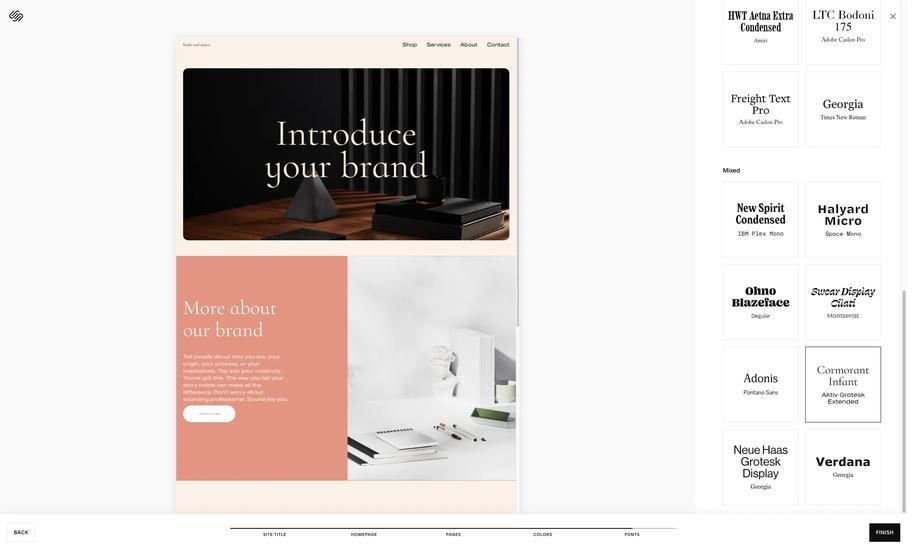 Task type: locate. For each thing, give the bounding box(es) containing it.
georgia
[[823, 97, 864, 111], [834, 472, 854, 478], [751, 483, 771, 490]]

mono inside halyard micro space mono
[[847, 229, 862, 238]]

pro for pro
[[775, 118, 783, 128]]

georgia inside neue haas grotesk display georgia
[[751, 483, 771, 490]]

condensed
[[741, 20, 782, 35], [736, 212, 786, 227]]

0 horizontal spatial adobe
[[740, 118, 755, 128]]

1 vertical spatial grotesk
[[741, 454, 781, 469]]

ohno
[[746, 284, 777, 298]]

mono
[[770, 229, 784, 238], [847, 229, 862, 238]]

2 mono from the left
[[847, 229, 862, 238]]

display
[[842, 284, 876, 298], [743, 466, 779, 480]]

cormorant
[[818, 363, 870, 377]]

caslon down text
[[757, 118, 773, 128]]

back
[[14, 529, 29, 536]]

display down neue
[[743, 466, 779, 480]]

1 vertical spatial adobe
[[740, 118, 755, 128]]

aetna
[[750, 8, 771, 23]]

neue
[[734, 442, 761, 457]]

0 vertical spatial caslon
[[839, 36, 856, 46]]

halyard
[[818, 199, 870, 217]]

1 mono from the left
[[770, 229, 784, 238]]

roman
[[850, 114, 866, 121]]

adonis pontano sans
[[744, 372, 778, 396]]

new right times
[[837, 114, 848, 121]]

pro inside ltc bodoni 175 adobe caslon pro
[[857, 36, 866, 46]]

georgia times new roman
[[821, 97, 866, 121]]

0 horizontal spatial mono
[[770, 229, 784, 238]]

verdana
[[816, 454, 871, 469]]

0 vertical spatial new
[[837, 114, 848, 121]]

spirit
[[759, 201, 785, 215]]

adobe inside freight text pro adobe caslon pro
[[740, 118, 755, 128]]

haas
[[763, 442, 788, 457]]

halyard micro space mono
[[818, 199, 870, 238]]

0 vertical spatial pro
[[857, 36, 866, 46]]

0 horizontal spatial grotesk
[[741, 454, 781, 469]]

1 horizontal spatial display
[[842, 284, 876, 298]]

finish button
[[870, 524, 901, 542]]

new
[[837, 114, 848, 121], [737, 201, 757, 215]]

homepage
[[351, 532, 377, 537]]

0 horizontal spatial pro
[[753, 102, 770, 117]]

georgia down verdana
[[834, 472, 854, 478]]

1 horizontal spatial new
[[837, 114, 848, 121]]

0 vertical spatial adobe
[[822, 36, 838, 46]]

hwt aetna extra condensed amiri
[[729, 8, 794, 46]]

1 horizontal spatial adobe
[[822, 36, 838, 46]]

0 horizontal spatial caslon
[[757, 118, 773, 128]]

extra
[[773, 8, 794, 23]]

space
[[826, 229, 844, 238]]

caslon
[[839, 36, 856, 46], [757, 118, 773, 128]]

caslon down 175
[[839, 36, 856, 46]]

degular
[[752, 312, 771, 320]]

0 vertical spatial condensed
[[741, 20, 782, 35]]

extended
[[828, 398, 859, 405]]

cormorant infant aktiv grotesk extended
[[818, 363, 870, 405]]

adobe inside ltc bodoni 175 adobe caslon pro
[[822, 36, 838, 46]]

0 vertical spatial grotesk
[[840, 391, 865, 399]]

display inside swear display cilati montserrat
[[842, 284, 876, 298]]

condensed up amiri
[[741, 20, 782, 35]]

georgia down neue
[[751, 483, 771, 490]]

0 vertical spatial display
[[842, 284, 876, 298]]

1 vertical spatial georgia
[[834, 472, 854, 478]]

georgia up roman
[[823, 97, 864, 111]]

None checkbox
[[724, 0, 799, 65], [724, 72, 799, 147], [806, 72, 881, 147], [724, 182, 799, 257], [806, 182, 881, 257], [806, 430, 881, 505], [724, 0, 799, 65], [724, 72, 799, 147], [806, 72, 881, 147], [724, 182, 799, 257], [806, 182, 881, 257], [806, 430, 881, 505]]

montserrat
[[828, 312, 860, 320]]

new left spirit
[[737, 201, 757, 215]]

adobe
[[822, 36, 838, 46], [740, 118, 755, 128]]

grotesk inside cormorant infant aktiv grotesk extended
[[840, 391, 865, 399]]

text
[[769, 90, 791, 106]]

mono down 'micro'
[[847, 229, 862, 238]]

adobe down 175
[[822, 36, 838, 46]]

aktiv
[[822, 391, 838, 399]]

adobe down freight
[[740, 118, 755, 128]]

ohno blazeface degular
[[732, 284, 790, 320]]

pro
[[857, 36, 866, 46], [753, 102, 770, 117], [775, 118, 783, 128]]

0 vertical spatial georgia
[[823, 97, 864, 111]]

0 horizontal spatial new
[[737, 201, 757, 215]]

display up the montserrat
[[842, 284, 876, 298]]

1 horizontal spatial grotesk
[[840, 391, 865, 399]]

caslon inside ltc bodoni 175 adobe caslon pro
[[839, 36, 856, 46]]

swear
[[812, 284, 840, 298]]

neue haas grotesk display georgia
[[734, 442, 788, 490]]

display inside neue haas grotesk display georgia
[[743, 466, 779, 480]]

back button
[[7, 524, 36, 542]]

175
[[835, 20, 853, 34]]

caslon inside freight text pro adobe caslon pro
[[757, 118, 773, 128]]

0 horizontal spatial display
[[743, 466, 779, 480]]

1 horizontal spatial mono
[[847, 229, 862, 238]]

condensed up plex
[[736, 212, 786, 227]]

finish
[[877, 529, 894, 536]]

sans
[[766, 389, 778, 396]]

grotesk
[[840, 391, 865, 399], [741, 454, 781, 469]]

1 vertical spatial display
[[743, 466, 779, 480]]

1 vertical spatial new
[[737, 201, 757, 215]]

1 horizontal spatial caslon
[[839, 36, 856, 46]]

fonts
[[625, 532, 640, 537]]

2 vertical spatial georgia
[[751, 483, 771, 490]]

2 vertical spatial pro
[[775, 118, 783, 128]]

1 horizontal spatial pro
[[775, 118, 783, 128]]

plex
[[752, 229, 767, 238]]

mono right plex
[[770, 229, 784, 238]]

None checkbox
[[806, 0, 881, 65], [724, 265, 799, 340], [806, 265, 881, 340], [724, 347, 799, 422], [806, 347, 881, 422], [724, 430, 799, 505], [806, 0, 881, 65], [724, 265, 799, 340], [806, 265, 881, 340], [724, 347, 799, 422], [806, 347, 881, 422], [724, 430, 799, 505]]

1 vertical spatial caslon
[[757, 118, 773, 128]]

2 horizontal spatial pro
[[857, 36, 866, 46]]

ltc
[[813, 8, 836, 22]]



Task type: describe. For each thing, give the bounding box(es) containing it.
adobe for pro
[[740, 118, 755, 128]]

ltc bodoni 175 adobe caslon pro
[[813, 8, 875, 46]]

blazeface
[[732, 295, 790, 310]]

times
[[821, 114, 836, 121]]

new inside 'georgia times new roman'
[[837, 114, 848, 121]]

new inside new spirit condensed ibm plex mono
[[737, 201, 757, 215]]

georgia inside verdana georgia
[[834, 472, 854, 478]]

caslon for pro
[[757, 118, 773, 128]]

ibm
[[738, 229, 749, 238]]

1 vertical spatial condensed
[[736, 212, 786, 227]]

pages
[[446, 532, 461, 537]]

mixed
[[723, 167, 741, 174]]

swear display cilati montserrat
[[812, 284, 876, 320]]

verdana georgia
[[816, 454, 871, 478]]

site title
[[263, 532, 287, 537]]

title
[[274, 532, 287, 537]]

adonis
[[744, 372, 778, 386]]

bodoni
[[838, 8, 875, 22]]

hwt
[[729, 8, 748, 23]]

grotesk inside neue haas grotesk display georgia
[[741, 454, 781, 469]]

amiri
[[755, 36, 768, 46]]

pontano
[[744, 389, 765, 396]]

condensed inside hwt aetna extra condensed amiri
[[741, 20, 782, 35]]

caslon for 175
[[839, 36, 856, 46]]

cilati
[[832, 295, 856, 310]]

colors
[[534, 532, 553, 537]]

new spirit condensed ibm plex mono
[[736, 201, 786, 238]]

adobe for 175
[[822, 36, 838, 46]]

infant
[[829, 374, 858, 389]]

freight text pro adobe caslon pro
[[731, 90, 791, 128]]

pro for 175
[[857, 36, 866, 46]]

mono inside new spirit condensed ibm plex mono
[[770, 229, 784, 238]]

site
[[263, 532, 273, 537]]

freight
[[731, 90, 767, 106]]

georgia inside 'georgia times new roman'
[[823, 97, 864, 111]]

micro
[[825, 211, 863, 229]]

1 vertical spatial pro
[[753, 102, 770, 117]]



Task type: vqa. For each thing, say whether or not it's contained in the screenshot.


